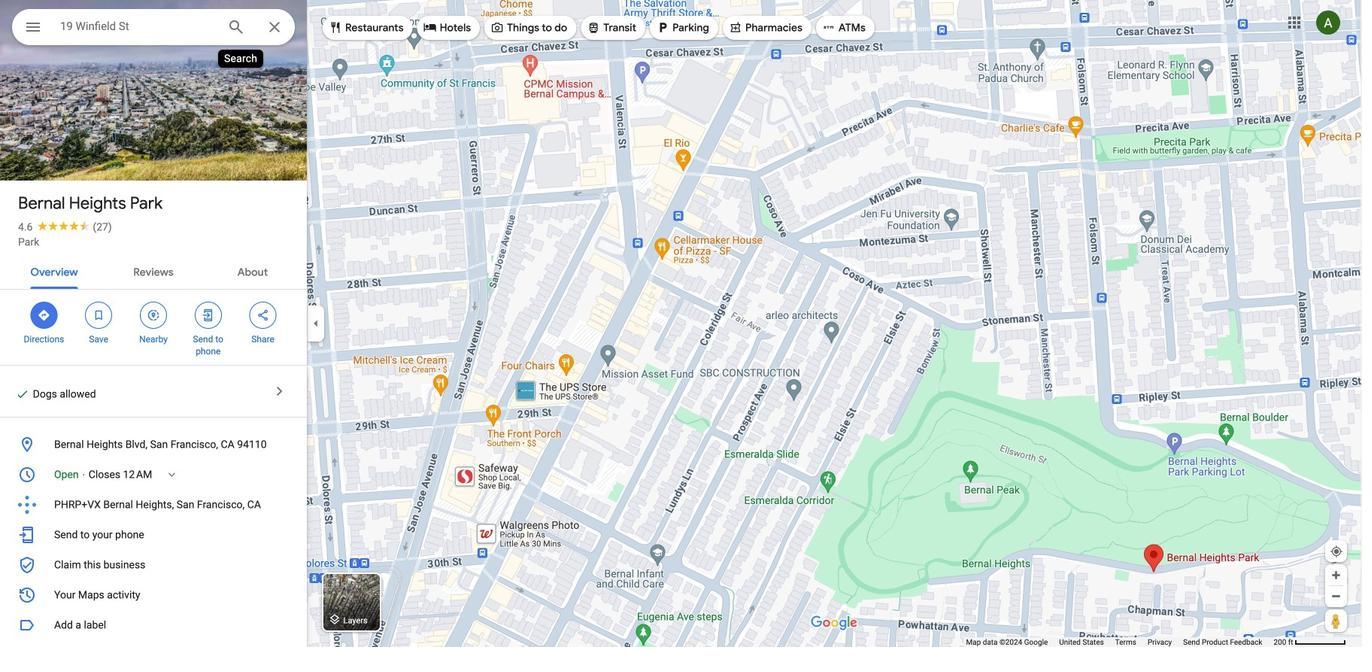 Task type: locate. For each thing, give the bounding box(es) containing it.
tab list inside google maps 'element'
[[0, 253, 307, 289]]

google account: augustus odena  
(augustus@adept.ai) image
[[1317, 11, 1341, 35]]

collapse side panel image
[[308, 315, 324, 332]]

dogs allowed group
[[9, 387, 96, 402]]

None search field
[[12, 9, 295, 50]]

show street view coverage image
[[1326, 609, 1348, 632]]

27 reviews element
[[93, 221, 112, 233]]

information for bernal heights park region
[[0, 427, 307, 610]]

show open hours for the week image
[[165, 468, 179, 482]]

hours image
[[18, 466, 36, 484]]

google maps element
[[0, 0, 1363, 647]]

photo of bernal heights park image
[[0, 0, 307, 205]]

None field
[[60, 17, 215, 35]]

none search field inside google maps 'element'
[[12, 9, 295, 50]]

19 Winfield St field
[[12, 9, 295, 50]]

tab list
[[0, 253, 307, 289]]



Task type: vqa. For each thing, say whether or not it's contained in the screenshot.
Bernal Heights Park main content on the left of page
yes



Task type: describe. For each thing, give the bounding box(es) containing it.
zoom in image
[[1331, 570, 1342, 581]]

zoom out image
[[1331, 591, 1342, 602]]

4.6 stars image
[[33, 221, 93, 231]]

actions for bernal heights park region
[[0, 290, 307, 365]]

show your location image
[[1330, 545, 1344, 558]]

copy plus code image
[[251, 498, 264, 512]]

bernal heights park main content
[[0, 0, 307, 647]]

none field inside the 19 winfield st field
[[60, 17, 215, 35]]



